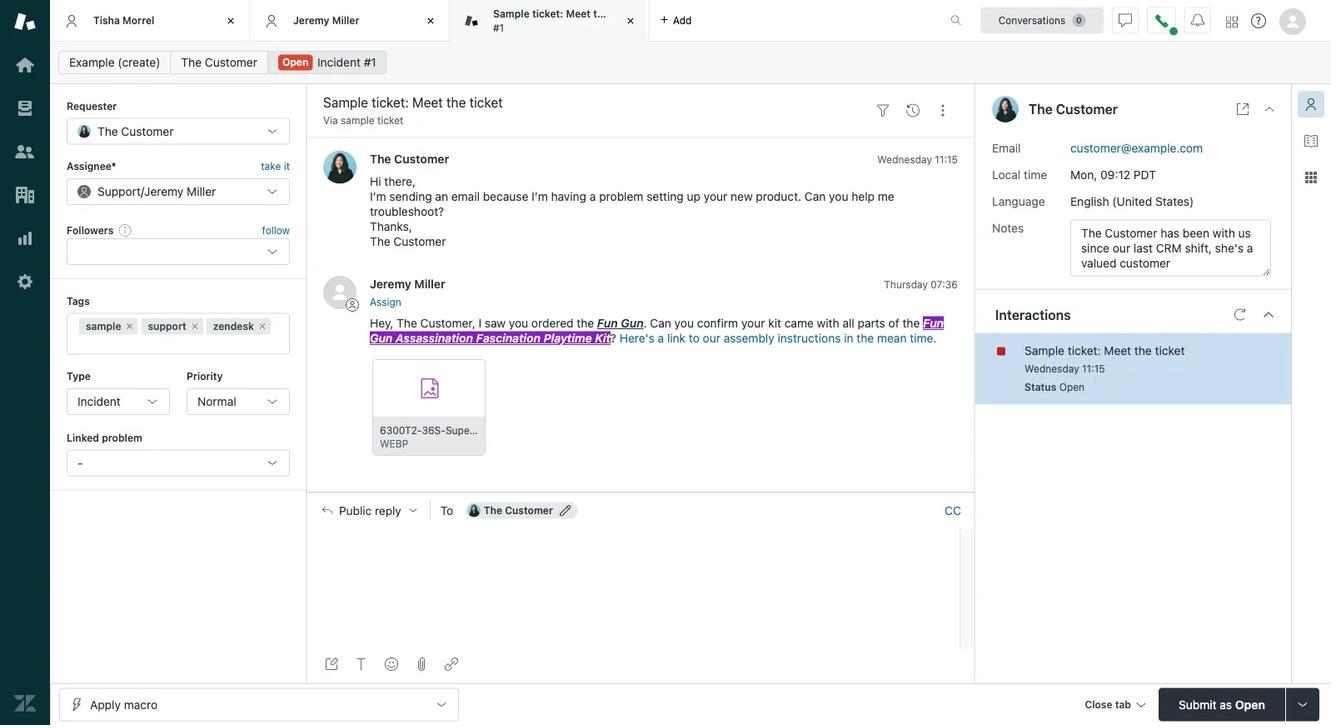 Task type: vqa. For each thing, say whether or not it's contained in the screenshot.
View
no



Task type: describe. For each thing, give the bounding box(es) containing it.
follow button
[[262, 223, 290, 238]]

assassination
[[396, 331, 473, 345]]

info on adding followers image
[[119, 223, 132, 237]]

setting
[[647, 190, 684, 203]]

remove image for zendesk
[[258, 321, 268, 331]]

displays possible ticket submission types image
[[1297, 698, 1310, 711]]

parts
[[858, 316, 886, 330]]

email
[[993, 141, 1021, 155]]

the customer link inside secondary element
[[170, 51, 268, 74]]

public reply
[[339, 503, 402, 517]]

miller for jeremy miller
[[332, 14, 360, 26]]

time
[[1024, 168, 1048, 181]]

ticket for sample ticket: meet the ticket wednesday 11:15 status open
[[1156, 343, 1185, 357]]

priority
[[187, 371, 223, 382]]

time.
[[910, 331, 937, 345]]

me
[[878, 190, 895, 203]]

meet for sample ticket: meet the ticket #1
[[566, 8, 591, 20]]

1 vertical spatial your
[[742, 316, 765, 330]]

english (united states)
[[1071, 194, 1195, 208]]

events image
[[907, 104, 920, 117]]

mean
[[878, 331, 907, 345]]

jeremy inside 'assignee*' element
[[144, 184, 184, 198]]

reporting image
[[14, 228, 36, 249]]

the customer inside requester element
[[98, 124, 174, 138]]

? here's a link to our assembly instructions in the mean time.
[[611, 331, 937, 345]]

link
[[668, 331, 686, 345]]

take it button
[[261, 158, 290, 175]]

customer,
[[421, 316, 476, 330]]

up
[[687, 190, 701, 203]]

wednesday inside sample ticket: meet the ticket wednesday 11:15 status open
[[1025, 363, 1080, 375]]

sample for sample ticket: meet the ticket #1
[[493, 8, 530, 20]]

1 avatar image from the top
[[323, 150, 357, 184]]

normal button
[[187, 388, 290, 415]]

add
[[673, 15, 692, 26]]

add link (cmd k) image
[[445, 658, 458, 671]]

the right hey,
[[397, 316, 417, 330]]

of
[[889, 316, 900, 330]]

close image for tisha morrel
[[223, 13, 239, 29]]

having
[[551, 190, 587, 203]]

the customer up mon,
[[1029, 101, 1119, 117]]

english
[[1071, 194, 1110, 208]]

public reply button
[[308, 493, 430, 528]]

tisha morrel
[[93, 14, 155, 26]]

close image for jeremy miller
[[423, 13, 439, 29]]

it
[[284, 160, 290, 172]]

miller inside 'assignee*' element
[[187, 184, 216, 198]]

mon,
[[1071, 168, 1098, 181]]

get help image
[[1252, 13, 1267, 28]]

jeremy miller tab
[[250, 0, 450, 42]]

1 horizontal spatial you
[[675, 316, 694, 330]]

0 horizontal spatial you
[[509, 316, 529, 330]]

normal
[[198, 395, 236, 408]]

our
[[703, 331, 721, 345]]

admin image
[[14, 271, 36, 293]]

zendesk image
[[14, 693, 36, 714]]

here's a link to our assembly instructions in the mean time. link
[[620, 331, 937, 345]]

incident for incident
[[78, 395, 121, 408]]

here's
[[620, 331, 655, 345]]

11:15 inside conversationlabel log
[[935, 153, 958, 165]]

hi
[[370, 175, 381, 188]]

0 vertical spatial sample
[[341, 115, 375, 126]]

jeremy miller
[[293, 14, 360, 26]]

button displays agent's chat status as invisible. image
[[1119, 14, 1133, 27]]

the inside hi there, i'm sending an email because i'm having a problem setting up your new product. can you help me troubleshoot? thanks, the customer
[[370, 235, 391, 248]]

all
[[843, 316, 855, 330]]

wednesday inside conversationlabel log
[[878, 153, 933, 165]]

sample for sample ticket: meet the ticket wednesday 11:15 status open
[[1025, 343, 1065, 357]]

the customer right customer@example.com icon
[[484, 505, 553, 516]]

the inside sample ticket: meet the ticket #1
[[594, 8, 610, 20]]

the right customer@example.com icon
[[484, 505, 503, 516]]

customers image
[[14, 141, 36, 163]]

support
[[148, 321, 186, 332]]

follow
[[262, 224, 290, 236]]

confirm
[[697, 316, 739, 330]]

assign
[[370, 296, 401, 308]]

example (create) button
[[58, 51, 171, 74]]

incident #1
[[318, 55, 376, 69]]

new
[[731, 190, 753, 203]]

came
[[785, 316, 814, 330]]

the customer inside conversationlabel log
[[370, 152, 449, 165]]

submit
[[1179, 698, 1217, 711]]

hide composer image
[[634, 486, 648, 499]]

sending
[[390, 190, 432, 203]]

ticket for sample ticket: meet the ticket #1
[[612, 8, 640, 20]]

close
[[1085, 699, 1113, 711]]

1 horizontal spatial gun
[[621, 316, 644, 330]]

troubleshoot?
[[370, 205, 444, 218]]

an
[[435, 190, 448, 203]]

jeremy miller assign
[[370, 277, 446, 308]]

add button
[[650, 0, 702, 41]]

incident button
[[67, 388, 170, 415]]

you inside hi there, i'm sending an email because i'm having a problem setting up your new product. can you help me troubleshoot? thanks, the customer
[[829, 190, 849, 203]]

1 vertical spatial can
[[650, 316, 672, 330]]

11:15 inside sample ticket: meet the ticket wednesday 11:15 status open
[[1083, 363, 1106, 375]]

via
[[323, 115, 338, 126]]

support / jeremy miller
[[98, 184, 216, 198]]

requester element
[[67, 118, 290, 145]]

open inside secondary element
[[282, 56, 309, 68]]

as
[[1220, 698, 1233, 711]]

0 horizontal spatial ticket
[[378, 115, 404, 126]]

1 vertical spatial problem
[[102, 432, 142, 443]]

09:12
[[1101, 168, 1131, 181]]

1 i'm from the left
[[370, 190, 386, 203]]

secondary element
[[50, 46, 1332, 79]]

assignee* element
[[67, 178, 290, 205]]

the customer inside secondary element
[[181, 55, 257, 69]]

saw
[[485, 316, 506, 330]]

conversations
[[999, 15, 1066, 26]]

local time
[[993, 168, 1048, 181]]

because
[[483, 190, 529, 203]]

in
[[845, 331, 854, 345]]

07:36
[[931, 279, 958, 290]]

linked
[[67, 432, 99, 443]]

2 vertical spatial open
[[1236, 698, 1266, 711]]

example
[[69, 55, 115, 69]]

ordered
[[532, 316, 574, 330]]

incident for incident #1
[[318, 55, 361, 69]]

morrel
[[123, 14, 155, 26]]

interactions
[[996, 307, 1071, 323]]

hi there, i'm sending an email because i'm having a problem setting up your new product. can you help me troubleshoot? thanks, the customer
[[370, 175, 895, 248]]

meet for sample ticket: meet the ticket wednesday 11:15 status open
[[1105, 343, 1132, 357]]

apps image
[[1305, 171, 1319, 184]]

fun inside fun gun assassination fascination playtime kit
[[924, 316, 944, 330]]

main element
[[0, 0, 50, 725]]



Task type: locate. For each thing, give the bounding box(es) containing it.
incident down jeremy miller tab
[[318, 55, 361, 69]]

0 horizontal spatial #1
[[364, 55, 376, 69]]

the
[[594, 8, 610, 20], [577, 316, 594, 330], [903, 316, 920, 330], [857, 331, 874, 345], [1135, 343, 1152, 357]]

1 horizontal spatial i'm
[[532, 190, 548, 203]]

playtime
[[544, 331, 592, 345]]

1 vertical spatial miller
[[187, 184, 216, 198]]

there,
[[384, 175, 416, 188]]

wednesday up me
[[878, 153, 933, 165]]

tab
[[1116, 699, 1132, 711]]

thursday
[[884, 279, 928, 290]]

1 vertical spatial avatar image
[[323, 276, 357, 309]]

1 horizontal spatial #1
[[493, 22, 504, 33]]

0 vertical spatial can
[[805, 190, 826, 203]]

macro
[[124, 698, 158, 711]]

0 horizontal spatial remove image
[[125, 321, 135, 331]]

1 vertical spatial ticket
[[378, 115, 404, 126]]

1 horizontal spatial meet
[[1105, 343, 1132, 357]]

0 horizontal spatial a
[[590, 190, 596, 203]]

open right as
[[1236, 698, 1266, 711]]

close image
[[623, 13, 639, 29]]

you left help
[[829, 190, 849, 203]]

followers element
[[67, 239, 290, 265]]

incident inside secondary element
[[318, 55, 361, 69]]

your up assembly
[[742, 316, 765, 330]]

0 horizontal spatial the customer link
[[170, 51, 268, 74]]

0 vertical spatial ticket
[[612, 8, 640, 20]]

wednesday
[[878, 153, 933, 165], [1025, 363, 1080, 375]]

the down "thanks," on the left top
[[370, 235, 391, 248]]

wednesday 11:15 text field inside conversationlabel log
[[878, 153, 958, 165]]

meet inside sample ticket: meet the ticket #1
[[566, 8, 591, 20]]

jeremy inside jeremy miller tab
[[293, 14, 330, 26]]

jeremy inside jeremy miller assign
[[370, 277, 412, 291]]

1 horizontal spatial your
[[742, 316, 765, 330]]

0 vertical spatial sample
[[493, 8, 530, 20]]

wednesday 11:15
[[878, 153, 958, 165]]

instructions
[[778, 331, 841, 345]]

ticket:
[[533, 8, 564, 20], [1068, 343, 1101, 357]]

1 vertical spatial wednesday
[[1025, 363, 1080, 375]]

miller up 'incident #1' at the left top of page
[[332, 14, 360, 26]]

0 horizontal spatial close image
[[223, 13, 239, 29]]

1 vertical spatial open
[[1060, 381, 1085, 393]]

remove image left support on the top left of the page
[[125, 321, 135, 331]]

1 vertical spatial gun
[[370, 331, 393, 345]]

to
[[441, 503, 454, 517]]

0 vertical spatial ticket:
[[533, 8, 564, 20]]

you
[[829, 190, 849, 203], [509, 316, 529, 330], [675, 316, 694, 330]]

a inside hi there, i'm sending an email because i'm having a problem setting up your new product. can you help me troubleshoot? thanks, the customer
[[590, 190, 596, 203]]

1 horizontal spatial sample
[[341, 115, 375, 126]]

2 avatar image from the top
[[323, 276, 357, 309]]

open
[[282, 56, 309, 68], [1060, 381, 1085, 393], [1236, 698, 1266, 711]]

the right (create)
[[181, 55, 202, 69]]

1 remove image from the left
[[125, 321, 135, 331]]

remove image for sample
[[125, 321, 135, 331]]

local
[[993, 168, 1021, 181]]

ticket: for sample ticket: meet the ticket wednesday 11:15 status open
[[1068, 343, 1101, 357]]

linked problem element
[[67, 450, 290, 476]]

ticket: left close icon
[[533, 8, 564, 20]]

apply
[[90, 698, 121, 711]]

0 horizontal spatial wednesday 11:15 text field
[[878, 153, 958, 165]]

example (create)
[[69, 55, 160, 69]]

customer context image
[[1305, 98, 1319, 111]]

sample ticket: meet the ticket wednesday 11:15 status open
[[1025, 343, 1185, 393]]

meet
[[566, 8, 591, 20], [1105, 343, 1132, 357]]

avatar image left assign button
[[323, 276, 357, 309]]

1 fun from the left
[[597, 316, 618, 330]]

via sample ticket
[[323, 115, 404, 126]]

miller inside jeremy miller assign
[[415, 277, 446, 291]]

0 horizontal spatial i'm
[[370, 190, 386, 203]]

tisha morrel tab
[[50, 0, 250, 42]]

2 horizontal spatial close image
[[1263, 103, 1277, 116]]

Thursday 07:36 text field
[[884, 279, 958, 290]]

1 horizontal spatial the customer link
[[370, 152, 449, 165]]

the inside requester element
[[98, 124, 118, 138]]

miller up customer,
[[415, 277, 446, 291]]

ticket: inside sample ticket: meet the ticket wednesday 11:15 status open
[[1068, 343, 1101, 357]]

1 horizontal spatial incident
[[318, 55, 361, 69]]

remove image right support on the top left of the page
[[190, 321, 200, 331]]

0 vertical spatial gun
[[621, 316, 644, 330]]

incident inside popup button
[[78, 395, 121, 408]]

the customer link up there,
[[370, 152, 449, 165]]

0 vertical spatial avatar image
[[323, 150, 357, 184]]

jeremy
[[293, 14, 330, 26], [144, 184, 184, 198], [370, 277, 412, 291]]

1 horizontal spatial wednesday 11:15 text field
[[1025, 363, 1106, 375]]

your
[[704, 190, 728, 203], [742, 316, 765, 330]]

Subject field
[[320, 93, 865, 113]]

incident down type
[[78, 395, 121, 408]]

sample inside sample ticket: meet the ticket wednesday 11:15 status open
[[1025, 343, 1065, 357]]

i
[[479, 316, 482, 330]]

remove image for support
[[190, 321, 200, 331]]

with
[[817, 316, 840, 330]]

sample right via
[[341, 115, 375, 126]]

problem inside hi there, i'm sending an email because i'm having a problem setting up your new product. can you help me troubleshoot? thanks, the customer
[[599, 190, 644, 203]]

user image
[[993, 96, 1019, 123]]

gun
[[621, 316, 644, 330], [370, 331, 393, 345]]

1 horizontal spatial wednesday
[[1025, 363, 1080, 375]]

2 vertical spatial ticket
[[1156, 343, 1185, 357]]

apply macro
[[90, 698, 158, 711]]

conversations button
[[981, 7, 1104, 34]]

support
[[98, 184, 141, 198]]

the customer link
[[170, 51, 268, 74], [370, 152, 449, 165]]

notes
[[993, 221, 1024, 235]]

2 horizontal spatial ticket
[[1156, 343, 1185, 357]]

public
[[339, 503, 372, 517]]

organizations image
[[14, 184, 36, 206]]

2 vertical spatial jeremy
[[370, 277, 412, 291]]

1 vertical spatial wednesday 11:15 text field
[[1025, 363, 1106, 375]]

#1 inside secondary element
[[364, 55, 376, 69]]

product.
[[756, 190, 802, 203]]

jeremy up assign button
[[370, 277, 412, 291]]

2 horizontal spatial jeremy
[[370, 277, 412, 291]]

pdt
[[1134, 168, 1157, 181]]

ticket: down interactions
[[1068, 343, 1101, 357]]

tisha
[[93, 14, 120, 26]]

the customer down requester
[[98, 124, 174, 138]]

close image
[[223, 13, 239, 29], [423, 13, 439, 29], [1263, 103, 1277, 116]]

status
[[1025, 381, 1057, 393]]

to
[[689, 331, 700, 345]]

the
[[181, 55, 202, 69], [1029, 101, 1053, 117], [98, 124, 118, 138], [370, 152, 391, 165], [370, 235, 391, 248], [397, 316, 417, 330], [484, 505, 503, 516]]

0 horizontal spatial open
[[282, 56, 309, 68]]

1 horizontal spatial remove image
[[190, 321, 200, 331]]

assembly
[[724, 331, 775, 345]]

knowledge image
[[1305, 134, 1319, 148]]

miller right /
[[187, 184, 216, 198]]

problem left setting
[[599, 190, 644, 203]]

filter image
[[877, 104, 890, 117]]

Wednesday 11:15 text field
[[878, 153, 958, 165], [1025, 363, 1106, 375]]

0 vertical spatial wednesday 11:15 text field
[[878, 153, 958, 165]]

cc
[[945, 503, 962, 517]]

#1 inside sample ticket: meet the ticket #1
[[493, 22, 504, 33]]

open inside sample ticket: meet the ticket wednesday 11:15 status open
[[1060, 381, 1085, 393]]

the right user image
[[1029, 101, 1053, 117]]

your right up
[[704, 190, 728, 203]]

edit user image
[[560, 505, 572, 516]]

linked problem
[[67, 432, 142, 443]]

your inside hi there, i'm sending an email because i'm having a problem setting up your new product. can you help me troubleshoot? thanks, the customer
[[704, 190, 728, 203]]

1 vertical spatial the customer link
[[370, 152, 449, 165]]

remove image
[[125, 321, 135, 331], [190, 321, 200, 331], [258, 321, 268, 331]]

miller inside tab
[[332, 14, 360, 26]]

0 horizontal spatial sample
[[493, 8, 530, 20]]

0 vertical spatial a
[[590, 190, 596, 203]]

avatar image left hi on the top of page
[[323, 150, 357, 184]]

1 horizontal spatial jeremy
[[293, 14, 330, 26]]

ticket inside sample ticket: meet the ticket wednesday 11:15 status open
[[1156, 343, 1185, 357]]

avatar image
[[323, 150, 357, 184], [323, 276, 357, 309]]

customer
[[205, 55, 257, 69], [1057, 101, 1119, 117], [121, 124, 174, 138], [394, 152, 449, 165], [394, 235, 446, 248], [505, 505, 553, 516]]

close image inside tisha morrel tab
[[223, 13, 239, 29]]

miller for jeremy miller assign
[[415, 277, 446, 291]]

0 horizontal spatial miller
[[187, 184, 216, 198]]

a
[[590, 190, 596, 203], [658, 331, 664, 345]]

The Customer has been with us since our last CRM shift, she's a valued customer text field
[[1071, 220, 1272, 276]]

jeremy for jeremy miller assign
[[370, 277, 412, 291]]

0 vertical spatial jeremy
[[293, 14, 330, 26]]

take
[[261, 160, 281, 172]]

1 vertical spatial 11:15
[[1083, 363, 1106, 375]]

1 horizontal spatial can
[[805, 190, 826, 203]]

open left 'incident #1' at the left top of page
[[282, 56, 309, 68]]

0 vertical spatial incident
[[318, 55, 361, 69]]

ticket actions image
[[937, 104, 950, 117]]

assign button
[[370, 294, 401, 309]]

incident
[[318, 55, 361, 69], [78, 395, 121, 408]]

0 vertical spatial miller
[[332, 14, 360, 26]]

customer inside secondary element
[[205, 55, 257, 69]]

insert emojis image
[[385, 658, 398, 671]]

2 horizontal spatial open
[[1236, 698, 1266, 711]]

sample inside sample ticket: meet the ticket #1
[[493, 8, 530, 20]]

1 horizontal spatial ticket:
[[1068, 343, 1101, 357]]

can inside hi there, i'm sending an email because i'm having a problem setting up your new product. can you help me troubleshoot? thanks, the customer
[[805, 190, 826, 203]]

2 vertical spatial miller
[[415, 277, 446, 291]]

1 vertical spatial a
[[658, 331, 664, 345]]

0 horizontal spatial sample
[[86, 321, 121, 332]]

the down requester
[[98, 124, 118, 138]]

miller
[[332, 14, 360, 26], [187, 184, 216, 198], [415, 277, 446, 291]]

gun down hey,
[[370, 331, 393, 345]]

ticket
[[612, 8, 640, 20], [378, 115, 404, 126], [1156, 343, 1185, 357]]

cc button
[[945, 503, 962, 518]]

-
[[78, 456, 83, 470]]

help
[[852, 190, 875, 203]]

customer@example.com image
[[467, 504, 481, 517]]

2 i'm from the left
[[532, 190, 548, 203]]

0 horizontal spatial fun
[[597, 316, 618, 330]]

the customer
[[181, 55, 257, 69], [1029, 101, 1119, 117], [98, 124, 174, 138], [370, 152, 449, 165], [484, 505, 553, 516]]

0 vertical spatial #1
[[493, 22, 504, 33]]

meet inside sample ticket: meet the ticket wednesday 11:15 status open
[[1105, 343, 1132, 357]]

format text image
[[355, 658, 368, 671]]

3 remove image from the left
[[258, 321, 268, 331]]

tabs tab list
[[50, 0, 933, 42]]

view more details image
[[1237, 103, 1250, 116]]

zendesk
[[213, 321, 254, 332]]

(create)
[[118, 55, 160, 69]]

zendesk support image
[[14, 11, 36, 33]]

a left link
[[658, 331, 664, 345]]

zendesk products image
[[1227, 16, 1238, 28]]

1 vertical spatial sample
[[1025, 343, 1065, 357]]

the customer link up requester element
[[170, 51, 268, 74]]

the inside secondary element
[[181, 55, 202, 69]]

fascination
[[476, 331, 541, 345]]

sample
[[341, 115, 375, 126], [86, 321, 121, 332]]

ticket: for sample ticket: meet the ticket #1
[[533, 8, 564, 20]]

0 vertical spatial your
[[704, 190, 728, 203]]

jeremy up 'incident #1' at the left top of page
[[293, 14, 330, 26]]

fun gun assassination fascination playtime kit
[[370, 316, 944, 345]]

can
[[805, 190, 826, 203], [650, 316, 672, 330]]

views image
[[14, 98, 36, 119]]

the customer up requester element
[[181, 55, 257, 69]]

the inside sample ticket: meet the ticket wednesday 11:15 status open
[[1135, 343, 1152, 357]]

1 horizontal spatial 11:15
[[1083, 363, 1106, 375]]

you up link
[[675, 316, 694, 330]]

1 horizontal spatial sample
[[1025, 343, 1065, 357]]

notifications image
[[1192, 14, 1205, 27]]

wednesday up status
[[1025, 363, 1080, 375]]

customer inside hi there, i'm sending an email because i'm having a problem setting up your new product. can you help me troubleshoot? thanks, the customer
[[394, 235, 446, 248]]

open right status
[[1060, 381, 1085, 393]]

problem down incident popup button at the bottom of page
[[102, 432, 142, 443]]

0 horizontal spatial wednesday
[[878, 153, 933, 165]]

close image inside jeremy miller tab
[[423, 13, 439, 29]]

gun up here's
[[621, 316, 644, 330]]

2 remove image from the left
[[190, 321, 200, 331]]

conversationlabel log
[[307, 137, 975, 492]]

1 horizontal spatial problem
[[599, 190, 644, 203]]

sample down tags
[[86, 321, 121, 332]]

0 horizontal spatial can
[[650, 316, 672, 330]]

the up hi on the top of page
[[370, 152, 391, 165]]

a right having
[[590, 190, 596, 203]]

wednesday 11:15 text field down events icon
[[878, 153, 958, 165]]

i'm down hi on the top of page
[[370, 190, 386, 203]]

submit as open
[[1179, 698, 1266, 711]]

customer inside requester element
[[121, 124, 174, 138]]

?
[[611, 331, 617, 345]]

1 horizontal spatial ticket
[[612, 8, 640, 20]]

fun up 'kit'
[[597, 316, 618, 330]]

0 horizontal spatial meet
[[566, 8, 591, 20]]

gun inside fun gun assassination fascination playtime kit
[[370, 331, 393, 345]]

1 vertical spatial ticket:
[[1068, 343, 1101, 357]]

1 horizontal spatial close image
[[423, 13, 439, 29]]

add attachment image
[[415, 658, 428, 671]]

0 vertical spatial 11:15
[[935, 153, 958, 165]]

0 vertical spatial open
[[282, 56, 309, 68]]

0 horizontal spatial 11:15
[[935, 153, 958, 165]]

1 horizontal spatial a
[[658, 331, 664, 345]]

11:15
[[935, 153, 958, 165], [1083, 363, 1106, 375]]

requester
[[67, 100, 117, 112]]

states)
[[1156, 194, 1195, 208]]

i'm left having
[[532, 190, 548, 203]]

1 horizontal spatial fun
[[924, 316, 944, 330]]

2 fun from the left
[[924, 316, 944, 330]]

jeremy for jeremy miller
[[293, 14, 330, 26]]

2 horizontal spatial remove image
[[258, 321, 268, 331]]

1 horizontal spatial miller
[[332, 14, 360, 26]]

customer@example.com
[[1071, 141, 1204, 155]]

language
[[993, 194, 1046, 208]]

1 vertical spatial sample
[[86, 321, 121, 332]]

you up fascination
[[509, 316, 529, 330]]

0 vertical spatial meet
[[566, 8, 591, 20]]

0 horizontal spatial jeremy
[[144, 184, 184, 198]]

get started image
[[14, 54, 36, 76]]

0 horizontal spatial gun
[[370, 331, 393, 345]]

0 vertical spatial problem
[[599, 190, 644, 203]]

ticket: inside sample ticket: meet the ticket #1
[[533, 8, 564, 20]]

2 horizontal spatial you
[[829, 190, 849, 203]]

can right "."
[[650, 316, 672, 330]]

2 horizontal spatial miller
[[415, 277, 446, 291]]

0 vertical spatial wednesday
[[878, 153, 933, 165]]

hey, the customer, i saw you ordered the fun gun . can you confirm your kit came with all parts of the
[[370, 316, 924, 330]]

remove image right zendesk
[[258, 321, 268, 331]]

fun
[[597, 316, 618, 330], [924, 316, 944, 330]]

1 vertical spatial #1
[[364, 55, 376, 69]]

0 horizontal spatial problem
[[102, 432, 142, 443]]

email
[[452, 190, 480, 203]]

ticket inside sample ticket: meet the ticket #1
[[612, 8, 640, 20]]

0 horizontal spatial your
[[704, 190, 728, 203]]

tab containing sample ticket: meet the ticket
[[450, 0, 650, 42]]

0 horizontal spatial ticket:
[[533, 8, 564, 20]]

the customer up there,
[[370, 152, 449, 165]]

assignee*
[[67, 160, 116, 172]]

fun up time.
[[924, 316, 944, 330]]

1 vertical spatial incident
[[78, 395, 121, 408]]

1 vertical spatial meet
[[1105, 343, 1132, 357]]

wednesday 11:15 text field up status
[[1025, 363, 1106, 375]]

mon, 09:12 pdt
[[1071, 168, 1157, 181]]

jeremy right support
[[144, 184, 184, 198]]

.
[[644, 316, 647, 330]]

0 horizontal spatial incident
[[78, 395, 121, 408]]

thursday 07:36
[[884, 279, 958, 290]]

0 vertical spatial the customer link
[[170, 51, 268, 74]]

1 vertical spatial jeremy
[[144, 184, 184, 198]]

can right product.
[[805, 190, 826, 203]]

draft mode image
[[325, 658, 338, 671]]

tab
[[450, 0, 650, 42]]

thanks,
[[370, 220, 412, 233]]

1 horizontal spatial open
[[1060, 381, 1085, 393]]

reply
[[375, 503, 402, 517]]



